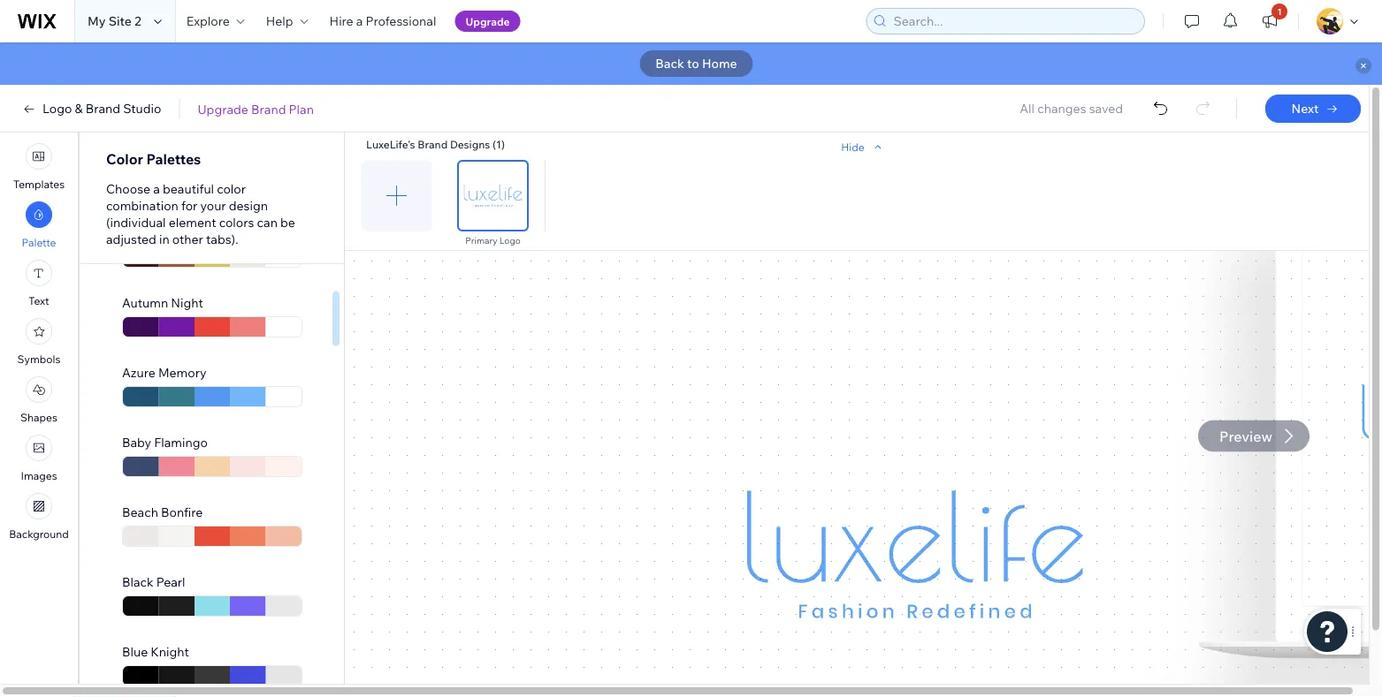 Task type: vqa. For each thing, say whether or not it's contained in the screenshot.
Sidebar element
no



Task type: describe. For each thing, give the bounding box(es) containing it.
brand inside button
[[86, 101, 120, 116]]

1 button
[[1251, 0, 1289, 42]]

baby flamingo
[[122, 436, 208, 451]]

hire a professional link
[[319, 0, 447, 42]]

text
[[29, 295, 49, 308]]

help
[[266, 13, 293, 29]]

blue
[[122, 645, 148, 661]]

my
[[88, 13, 106, 29]]

blue knight
[[122, 645, 189, 661]]

logo & brand studio
[[42, 101, 161, 116]]

black
[[122, 575, 154, 591]]

luxelife's brand designs (1)
[[366, 138, 505, 151]]

saved
[[1089, 101, 1123, 116]]

memory
[[158, 366, 206, 381]]

back to home
[[656, 56, 737, 71]]

other
[[172, 232, 203, 247]]

beautiful
[[163, 181, 214, 197]]

back
[[656, 56, 684, 71]]

templates button
[[13, 143, 65, 191]]

bonfire
[[161, 505, 203, 521]]

next
[[1292, 101, 1319, 116]]

upgrade brand plan button
[[198, 101, 314, 117]]

to
[[687, 56, 699, 71]]

&
[[75, 101, 83, 116]]

background
[[9, 528, 69, 541]]

1
[[1277, 6, 1282, 17]]

back to home alert
[[0, 42, 1382, 85]]

images
[[21, 470, 57, 483]]

hire a professional
[[330, 13, 436, 29]]

for
[[181, 198, 197, 214]]

hide
[[841, 140, 865, 153]]

tabs).
[[206, 232, 238, 247]]

text button
[[26, 260, 52, 308]]

luxelife's
[[366, 138, 415, 151]]

(1)
[[493, 138, 505, 151]]

hide button
[[841, 139, 886, 155]]

2
[[134, 13, 141, 29]]

back to home button
[[640, 50, 753, 77]]

upgrade brand plan
[[198, 101, 314, 117]]

design
[[229, 198, 268, 214]]

color palettes
[[106, 150, 201, 168]]

brand for upgrade brand plan
[[251, 101, 286, 117]]

baby
[[122, 436, 151, 451]]

site
[[108, 13, 132, 29]]

home
[[702, 56, 737, 71]]

logo & brand studio button
[[21, 101, 161, 117]]

explore
[[186, 13, 230, 29]]

brand for luxelife's brand designs (1)
[[418, 138, 448, 151]]



Task type: locate. For each thing, give the bounding box(es) containing it.
studio
[[123, 101, 161, 116]]

your
[[200, 198, 226, 214]]

be
[[280, 215, 295, 230]]

designs
[[450, 138, 490, 151]]

a up combination
[[153, 181, 160, 197]]

upgrade inside button
[[466, 15, 510, 28]]

upgrade for upgrade brand plan
[[198, 101, 248, 117]]

0 vertical spatial logo
[[42, 101, 72, 116]]

changes
[[1038, 101, 1087, 116]]

logo right primary
[[500, 235, 521, 246]]

0 vertical spatial upgrade
[[466, 15, 510, 28]]

colors
[[219, 215, 254, 230]]

autumn
[[122, 296, 168, 311]]

beach bonfire
[[122, 505, 203, 521]]

a right hire
[[356, 13, 363, 29]]

shapes button
[[20, 377, 57, 425]]

1 vertical spatial a
[[153, 181, 160, 197]]

0 vertical spatial a
[[356, 13, 363, 29]]

hire
[[330, 13, 353, 29]]

logo left &
[[42, 101, 72, 116]]

night
[[171, 296, 203, 311]]

upgrade for upgrade
[[466, 15, 510, 28]]

upgrade inside button
[[198, 101, 248, 117]]

templates
[[13, 178, 65, 191]]

background button
[[9, 493, 69, 541]]

choose a beautiful color combination for your design (individual element colors can be adjusted in other tabs).
[[106, 181, 295, 247]]

my site 2
[[88, 13, 141, 29]]

2 horizontal spatial brand
[[418, 138, 448, 151]]

brand
[[86, 101, 120, 116], [251, 101, 286, 117], [418, 138, 448, 151]]

a for professional
[[356, 13, 363, 29]]

azure memory
[[122, 366, 206, 381]]

a for beautiful
[[153, 181, 160, 197]]

1 horizontal spatial upgrade
[[466, 15, 510, 28]]

palettes
[[146, 150, 201, 168]]

upgrade up palettes
[[198, 101, 248, 117]]

adjusted
[[106, 232, 156, 247]]

palette
[[22, 236, 56, 249]]

primary
[[465, 235, 498, 246]]

element
[[169, 215, 216, 230]]

black pearl
[[122, 575, 185, 591]]

plan
[[289, 101, 314, 117]]

palette button
[[22, 202, 56, 249]]

(individual
[[106, 215, 166, 230]]

next button
[[1266, 95, 1361, 123]]

upgrade button
[[455, 11, 521, 32]]

a inside choose a beautiful color combination for your design (individual element colors can be adjusted in other tabs).
[[153, 181, 160, 197]]

a
[[356, 13, 363, 29], [153, 181, 160, 197]]

help button
[[255, 0, 319, 42]]

1 vertical spatial logo
[[500, 235, 521, 246]]

can
[[257, 215, 278, 230]]

color
[[106, 150, 143, 168]]

logo
[[42, 101, 72, 116], [500, 235, 521, 246]]

brand inside button
[[251, 101, 286, 117]]

0 horizontal spatial a
[[153, 181, 160, 197]]

choose
[[106, 181, 150, 197]]

logo inside button
[[42, 101, 72, 116]]

professional
[[366, 13, 436, 29]]

0 horizontal spatial upgrade
[[198, 101, 248, 117]]

symbols button
[[17, 318, 61, 366]]

beach
[[122, 505, 158, 521]]

flamingo
[[154, 436, 208, 451]]

knight
[[151, 645, 189, 661]]

combination
[[106, 198, 178, 214]]

autumn night
[[122, 296, 203, 311]]

menu
[[0, 138, 78, 547]]

primary logo
[[465, 235, 521, 246]]

0 horizontal spatial logo
[[42, 101, 72, 116]]

brand right &
[[86, 101, 120, 116]]

brand left plan
[[251, 101, 286, 117]]

1 vertical spatial upgrade
[[198, 101, 248, 117]]

preview
[[1220, 428, 1273, 445]]

symbols
[[17, 353, 61, 366]]

pearl
[[156, 575, 185, 591]]

Search... field
[[888, 9, 1139, 34]]

1 horizontal spatial brand
[[251, 101, 286, 117]]

color
[[217, 181, 246, 197]]

0 horizontal spatial brand
[[86, 101, 120, 116]]

in
[[159, 232, 170, 247]]

1 horizontal spatial a
[[356, 13, 363, 29]]

upgrade right professional
[[466, 15, 510, 28]]

all
[[1020, 101, 1035, 116]]

1 horizontal spatial logo
[[500, 235, 521, 246]]

all changes saved
[[1020, 101, 1123, 116]]

menu containing templates
[[0, 138, 78, 547]]

shapes
[[20, 411, 57, 425]]

upgrade
[[466, 15, 510, 28], [198, 101, 248, 117]]

brand left designs
[[418, 138, 448, 151]]

preview button
[[1198, 421, 1310, 452]]

azure
[[122, 366, 155, 381]]

images button
[[21, 435, 57, 483]]



